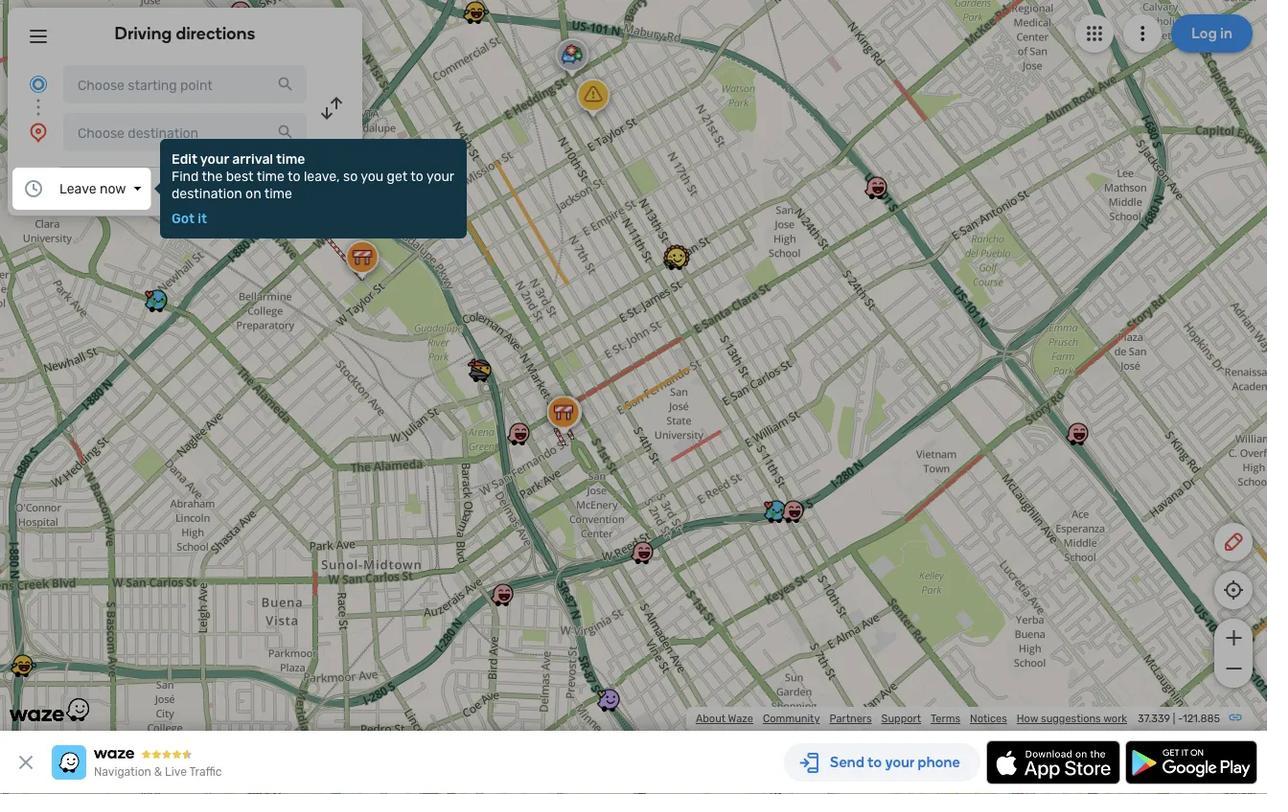 Task type: describe. For each thing, give the bounding box(es) containing it.
edit your arrival time find the best time to leave, so you get to your destination on time got it
[[172, 151, 454, 226]]

get
[[387, 168, 408, 184]]

work
[[1103, 713, 1127, 726]]

driving directions
[[115, 23, 255, 44]]

0 vertical spatial time
[[276, 151, 305, 167]]

find
[[172, 168, 199, 184]]

got
[[172, 210, 195, 226]]

best
[[226, 168, 254, 184]]

zoom in image
[[1222, 627, 1246, 650]]

|
[[1173, 713, 1176, 726]]

how suggestions work link
[[1017, 713, 1127, 726]]

2 to from the left
[[411, 168, 424, 184]]

traffic
[[189, 766, 222, 779]]

support link
[[882, 713, 921, 726]]

121.885
[[1183, 713, 1220, 726]]

partners
[[830, 713, 872, 726]]

terms
[[931, 713, 961, 726]]

support
[[882, 713, 921, 726]]

so
[[343, 168, 358, 184]]

navigation & live traffic
[[94, 766, 222, 779]]

pencil image
[[1222, 531, 1245, 554]]

location image
[[27, 121, 50, 144]]

community link
[[763, 713, 820, 726]]

about
[[696, 713, 726, 726]]

clock image
[[22, 177, 45, 200]]

leave,
[[304, 168, 340, 184]]

notices link
[[970, 713, 1007, 726]]

on
[[246, 185, 261, 201]]

waze
[[728, 713, 753, 726]]

Choose starting point text field
[[63, 65, 307, 104]]

suggestions
[[1041, 713, 1101, 726]]

terms link
[[931, 713, 961, 726]]

2 vertical spatial time
[[264, 185, 292, 201]]

you
[[361, 168, 384, 184]]

leave now
[[59, 181, 126, 197]]

arrival
[[232, 151, 273, 167]]

zoom out image
[[1222, 658, 1246, 681]]

notices
[[970, 713, 1007, 726]]

link image
[[1228, 710, 1243, 726]]



Task type: locate. For each thing, give the bounding box(es) containing it.
destination
[[172, 185, 242, 201]]

live
[[165, 766, 187, 779]]

0 vertical spatial your
[[200, 151, 229, 167]]

the
[[202, 168, 223, 184]]

0 horizontal spatial your
[[200, 151, 229, 167]]

how
[[1017, 713, 1038, 726]]

to right get
[[411, 168, 424, 184]]

&
[[154, 766, 162, 779]]

time up leave,
[[276, 151, 305, 167]]

your
[[200, 151, 229, 167], [426, 168, 454, 184]]

directions
[[176, 23, 255, 44]]

about waze link
[[696, 713, 753, 726]]

37.339
[[1138, 713, 1170, 726]]

current location image
[[27, 73, 50, 96]]

to
[[288, 168, 300, 184], [411, 168, 424, 184]]

Choose destination text field
[[63, 113, 307, 151]]

time
[[276, 151, 305, 167], [257, 168, 285, 184], [264, 185, 292, 201]]

your up the
[[200, 151, 229, 167]]

edit
[[172, 151, 197, 167]]

time right on
[[264, 185, 292, 201]]

x image
[[14, 752, 37, 775]]

0 horizontal spatial to
[[288, 168, 300, 184]]

1 vertical spatial time
[[257, 168, 285, 184]]

to left leave,
[[288, 168, 300, 184]]

1 to from the left
[[288, 168, 300, 184]]

time up on
[[257, 168, 285, 184]]

1 vertical spatial your
[[426, 168, 454, 184]]

37.339 | -121.885
[[1138, 713, 1220, 726]]

it
[[198, 210, 207, 226]]

community
[[763, 713, 820, 726]]

about waze community partners support terms notices how suggestions work
[[696, 713, 1127, 726]]

leave
[[59, 181, 96, 197]]

1 horizontal spatial to
[[411, 168, 424, 184]]

your right get
[[426, 168, 454, 184]]

-
[[1178, 713, 1183, 726]]

now
[[100, 181, 126, 197]]

navigation
[[94, 766, 151, 779]]

driving
[[115, 23, 172, 44]]

got it button
[[172, 210, 207, 226]]

1 horizontal spatial your
[[426, 168, 454, 184]]

partners link
[[830, 713, 872, 726]]



Task type: vqa. For each thing, say whether or not it's contained in the screenshot.
the middle hazard image
no



